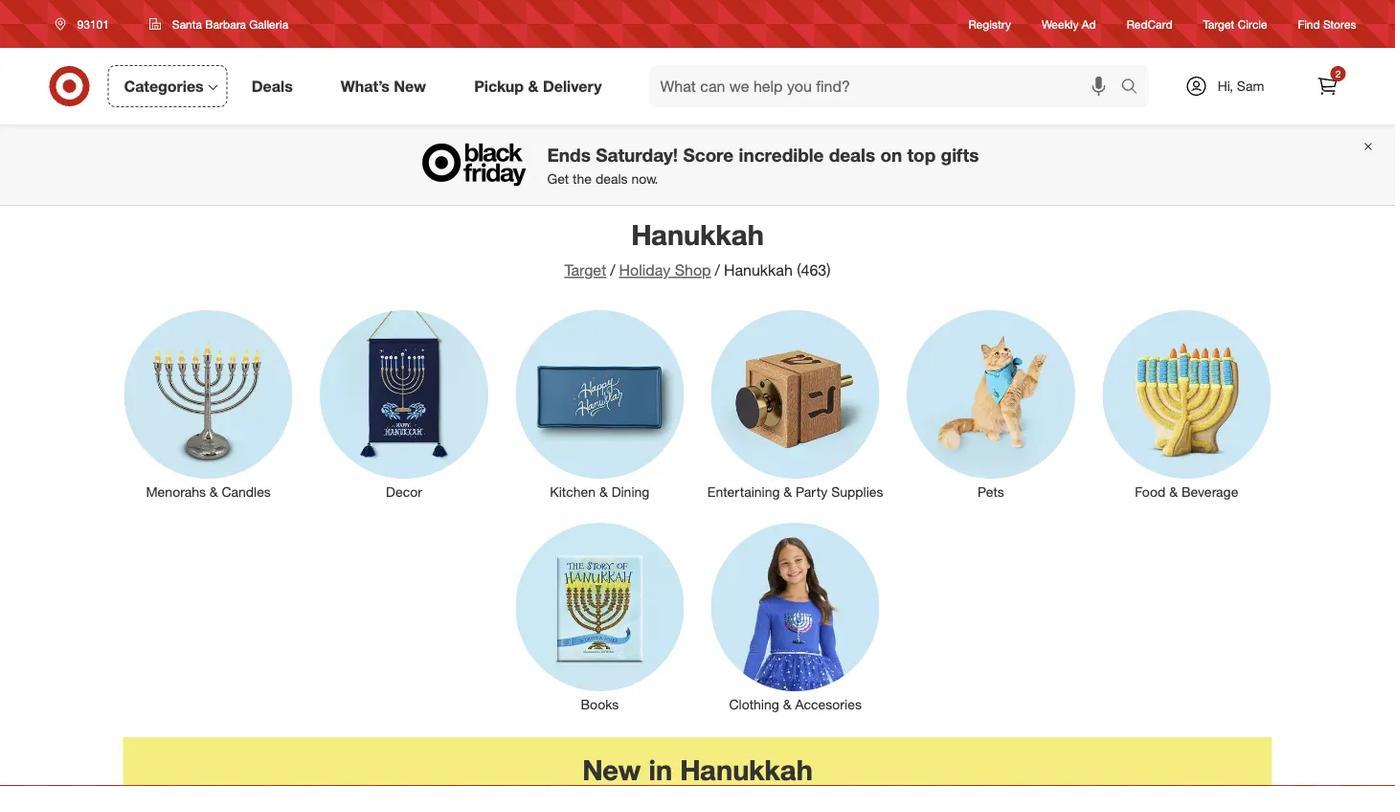 Task type: vqa. For each thing, say whether or not it's contained in the screenshot.
Store
no



Task type: describe. For each thing, give the bounding box(es) containing it.
entertaining & party supplies link
[[698, 306, 893, 502]]

hanukkah target / holiday shop / hanukkah (463)
[[564, 217, 831, 280]]

incredible
[[739, 144, 824, 166]]

supplies
[[831, 483, 883, 500]]

weekly ad
[[1042, 17, 1096, 31]]

books
[[581, 696, 619, 713]]

1 / from the left
[[610, 261, 615, 280]]

1 vertical spatial deals
[[595, 170, 628, 187]]

pickup & delivery
[[474, 77, 602, 95]]

circle
[[1238, 17, 1267, 31]]

delivery
[[543, 77, 602, 95]]

kitchen
[[550, 483, 596, 500]]

shop
[[675, 261, 711, 280]]

target inside target circle link
[[1203, 17, 1235, 31]]

books link
[[502, 519, 698, 714]]

accesories
[[795, 696, 862, 713]]

categories link
[[108, 65, 228, 107]]

entertaining
[[707, 483, 780, 500]]

registry
[[969, 17, 1011, 31]]

score
[[683, 144, 734, 166]]

ends saturday! score incredible deals on top gifts get the deals now.
[[547, 144, 979, 187]]

get
[[547, 170, 569, 187]]

candles
[[222, 483, 271, 500]]

& for beverage
[[1169, 483, 1178, 500]]

& for party
[[784, 483, 792, 500]]

& for accesories
[[783, 696, 791, 713]]

menorahs & candles link
[[111, 306, 306, 502]]

What can we help you find? suggestions appear below search field
[[649, 65, 1125, 107]]

pickup
[[474, 77, 524, 95]]

2 / from the left
[[715, 261, 720, 280]]

food & beverage link
[[1089, 306, 1284, 502]]

clothing & accesories
[[729, 696, 862, 713]]

deals link
[[235, 65, 317, 107]]

hi,
[[1218, 78, 1233, 94]]

food
[[1135, 483, 1166, 500]]

now.
[[631, 170, 658, 187]]

top
[[907, 144, 936, 166]]

gifts
[[941, 144, 979, 166]]

93101 button
[[43, 7, 129, 41]]

redcard
[[1127, 17, 1172, 31]]

beverage
[[1181, 483, 1238, 500]]

(463)
[[797, 261, 831, 280]]

search button
[[1112, 65, 1158, 111]]

weekly
[[1042, 17, 1079, 31]]

weekly ad link
[[1042, 16, 1096, 32]]

kitchen & dining
[[550, 483, 649, 500]]

santa
[[172, 17, 202, 31]]

decor
[[386, 483, 422, 500]]

2
[[1335, 68, 1341, 79]]

santa barbara galleria button
[[137, 7, 301, 41]]

find stores link
[[1298, 16, 1356, 32]]



Task type: locate. For each thing, give the bounding box(es) containing it.
1 horizontal spatial target
[[1203, 17, 1235, 31]]

& for dining
[[599, 483, 608, 500]]

0 horizontal spatial target
[[564, 261, 606, 280]]

1 vertical spatial target
[[564, 261, 606, 280]]

target link
[[564, 261, 606, 280]]

2 link
[[1306, 65, 1349, 107]]

& inside entertaining & party supplies 'link'
[[784, 483, 792, 500]]

/
[[610, 261, 615, 280], [715, 261, 720, 280]]

0 horizontal spatial /
[[610, 261, 615, 280]]

& inside kitchen & dining "link"
[[599, 483, 608, 500]]

carousel region
[[123, 737, 1272, 786]]

1 horizontal spatial deals
[[829, 144, 875, 166]]

deals
[[252, 77, 293, 95]]

entertaining & party supplies
[[707, 483, 883, 500]]

saturday!
[[596, 144, 678, 166]]

santa barbara galleria
[[172, 17, 288, 31]]

&
[[528, 77, 539, 95], [210, 483, 218, 500], [599, 483, 608, 500], [784, 483, 792, 500], [1169, 483, 1178, 500], [783, 696, 791, 713]]

& for delivery
[[528, 77, 539, 95]]

stores
[[1323, 17, 1356, 31]]

target circle
[[1203, 17, 1267, 31]]

1 vertical spatial hanukkah
[[724, 261, 793, 280]]

hanukkah up shop
[[631, 217, 764, 251]]

sam
[[1237, 78, 1264, 94]]

holiday
[[619, 261, 670, 280]]

& right clothing
[[783, 696, 791, 713]]

what's new
[[341, 77, 426, 95]]

target
[[1203, 17, 1235, 31], [564, 261, 606, 280]]

pets
[[978, 483, 1004, 500]]

& right pickup
[[528, 77, 539, 95]]

find stores
[[1298, 17, 1356, 31]]

what's
[[341, 77, 390, 95]]

registry link
[[969, 16, 1011, 32]]

ends
[[547, 144, 591, 166]]

decor link
[[306, 306, 502, 502]]

target circle link
[[1203, 16, 1267, 32]]

barbara
[[205, 17, 246, 31]]

menorahs
[[146, 483, 206, 500]]

what's new link
[[324, 65, 450, 107]]

search
[[1112, 79, 1158, 97]]

& inside menorahs & candles link
[[210, 483, 218, 500]]

pets link
[[893, 306, 1089, 502]]

& left candles
[[210, 483, 218, 500]]

clothing & accesories link
[[698, 519, 893, 714]]

menorahs & candles
[[146, 483, 271, 500]]

find
[[1298, 17, 1320, 31]]

/ right the target link
[[610, 261, 615, 280]]

& left dining
[[599, 483, 608, 500]]

hi, sam
[[1218, 78, 1264, 94]]

deals
[[829, 144, 875, 166], [595, 170, 628, 187]]

categories
[[124, 77, 204, 95]]

ad
[[1082, 17, 1096, 31]]

& for candles
[[210, 483, 218, 500]]

& left 'party'
[[784, 483, 792, 500]]

redcard link
[[1127, 16, 1172, 32]]

deals right the the
[[595, 170, 628, 187]]

kitchen & dining link
[[502, 306, 698, 502]]

target left circle
[[1203, 17, 1235, 31]]

deals left on
[[829, 144, 875, 166]]

food & beverage
[[1135, 483, 1238, 500]]

clothing
[[729, 696, 779, 713]]

& inside 'clothing & accesories' link
[[783, 696, 791, 713]]

on
[[880, 144, 902, 166]]

1 horizontal spatial /
[[715, 261, 720, 280]]

party
[[796, 483, 827, 500]]

new
[[394, 77, 426, 95]]

0 vertical spatial hanukkah
[[631, 217, 764, 251]]

0 vertical spatial target
[[1203, 17, 1235, 31]]

93101
[[77, 17, 109, 31]]

galleria
[[249, 17, 288, 31]]

holiday shop link
[[619, 261, 711, 280]]

the
[[573, 170, 592, 187]]

hanukkah
[[631, 217, 764, 251], [724, 261, 793, 280]]

& inside food & beverage link
[[1169, 483, 1178, 500]]

pickup & delivery link
[[458, 65, 626, 107]]

hanukkah left the (463) on the top of the page
[[724, 261, 793, 280]]

0 vertical spatial deals
[[829, 144, 875, 166]]

& right food
[[1169, 483, 1178, 500]]

0 horizontal spatial deals
[[595, 170, 628, 187]]

/ right shop
[[715, 261, 720, 280]]

target inside hanukkah target / holiday shop / hanukkah (463)
[[564, 261, 606, 280]]

target left holiday
[[564, 261, 606, 280]]

& inside pickup & delivery link
[[528, 77, 539, 95]]

dining
[[611, 483, 649, 500]]



